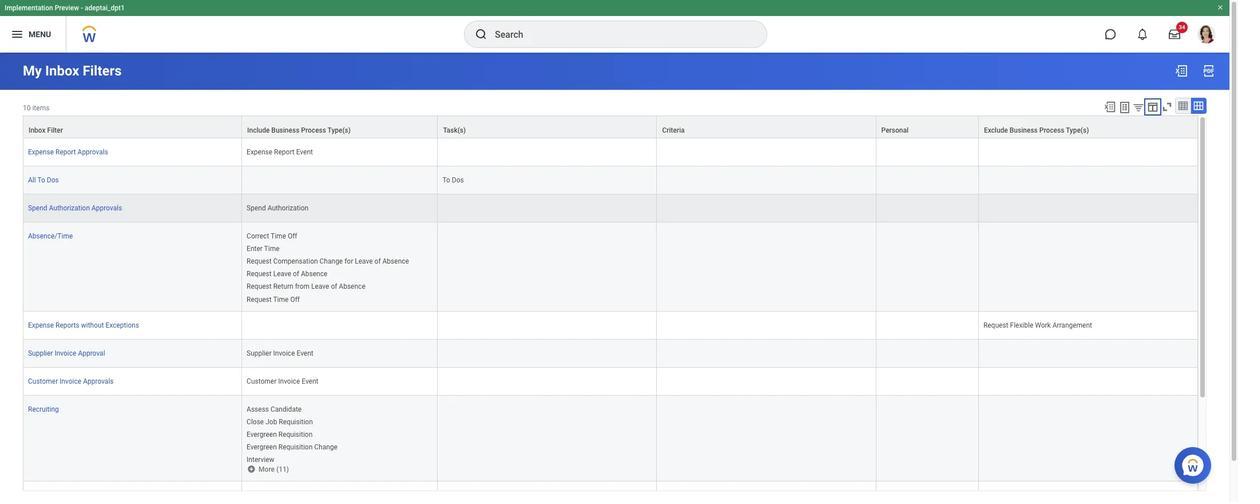 Task type: vqa. For each thing, say whether or not it's contained in the screenshot.
Reporting
no



Task type: describe. For each thing, give the bounding box(es) containing it.
spend authorization approvals link
[[28, 202, 122, 212]]

request flexible work arrangement
[[984, 321, 1093, 330]]

work
[[1036, 321, 1051, 330]]

time for request
[[273, 296, 289, 304]]

1 vertical spatial leave
[[273, 270, 291, 278]]

spend authorization approvals
[[28, 204, 122, 212]]

assess candidate element
[[247, 403, 302, 414]]

criteria button
[[657, 116, 876, 138]]

exclude
[[985, 127, 1009, 135]]

customer for customer invoice approvals
[[28, 378, 58, 386]]

supplier for supplier invoice approval
[[28, 350, 53, 358]]

compensation inside functional area any in the selection list advanced compensation, core compensation
[[678, 501, 723, 503]]

time for correct
[[271, 233, 286, 241]]

close environment banner image
[[1218, 4, 1224, 11]]

without
[[81, 321, 104, 330]]

reports
[[56, 321, 79, 330]]

event for expense report event
[[296, 148, 313, 156]]

justify image
[[10, 27, 24, 41]]

type(s) for exclude business process type(s)
[[1066, 127, 1090, 135]]

expense for expense report approvals
[[28, 148, 54, 156]]

absence/time link
[[28, 230, 73, 241]]

task(s) button
[[438, 116, 657, 138]]

close
[[247, 418, 264, 426]]

click to view/edit grid preferences image
[[1147, 101, 1160, 113]]

recruiting
[[28, 406, 59, 414]]

2 vertical spatial of
[[331, 283, 337, 291]]

evergreen requisition
[[247, 431, 313, 439]]

Search Workday  search field
[[495, 22, 744, 47]]

34
[[1179, 24, 1186, 30]]

2 to from the left
[[443, 176, 450, 184]]

expense report approvals link
[[28, 146, 108, 156]]

invoice for supplier invoice approval
[[55, 350, 76, 358]]

request for request return from leave of absence
[[247, 283, 272, 291]]

correct
[[247, 233, 269, 241]]

supplier invoice event
[[247, 350, 314, 358]]

advanced
[[783, 492, 813, 500]]

area
[[696, 492, 710, 500]]

change for requisition
[[314, 444, 338, 452]]

toolbar inside my inbox filters main content
[[1099, 98, 1207, 116]]

exclude business process type(s) button
[[979, 116, 1198, 138]]

absence/time
[[28, 233, 73, 241]]

filters
[[83, 63, 122, 79]]

process for include business process type(s)
[[301, 127, 326, 135]]

inbox filter
[[29, 127, 63, 135]]

customer for customer invoice event
[[247, 378, 277, 386]]

enter
[[247, 245, 263, 253]]

view printable version (pdf) image
[[1203, 64, 1216, 78]]

event for customer invoice event
[[302, 378, 319, 386]]

list
[[772, 492, 781, 500]]

approvals for customer invoice approvals
[[83, 378, 114, 386]]

evergreen for evergreen requisition
[[247, 431, 277, 439]]

1 to from the left
[[37, 176, 45, 184]]

change for compensation
[[320, 258, 343, 266]]

exceptions
[[106, 321, 139, 330]]

table image
[[1178, 100, 1190, 112]]

exclude business process type(s)
[[985, 127, 1090, 135]]

items selected list containing assess candidate
[[247, 403, 356, 465]]

requisition for evergreen requisition
[[279, 431, 313, 439]]

my inbox filters main content
[[0, 53, 1230, 503]]

more (11)
[[259, 466, 289, 474]]

filter
[[47, 127, 63, 135]]

more (11) button
[[247, 465, 290, 475]]

requisition for evergreen requisition change
[[279, 444, 313, 452]]

expense reports without exceptions
[[28, 321, 139, 330]]

job
[[266, 418, 277, 426]]

customer invoice event element
[[247, 375, 319, 386]]

request flexible work arrangement element
[[984, 319, 1093, 330]]

inbox large image
[[1169, 29, 1181, 40]]

row containing expense report approvals
[[23, 139, 1199, 167]]

compensation link
[[28, 489, 73, 500]]

spend for spend authorization
[[247, 204, 266, 212]]

request time off
[[247, 296, 300, 304]]

request return from leave of absence element
[[247, 281, 366, 291]]

assess
[[247, 406, 269, 414]]

request for request leave of absence
[[247, 270, 272, 278]]

to dos
[[443, 176, 464, 184]]

absence inside request return from leave of absence element
[[339, 283, 366, 291]]

to dos element
[[443, 174, 464, 184]]

expense report event element
[[247, 146, 313, 156]]

0 vertical spatial requisition
[[279, 418, 313, 426]]

dos inside all to dos link
[[47, 176, 59, 184]]

from
[[295, 283, 310, 291]]

type(s) for include business process type(s)
[[328, 127, 351, 135]]

request leave of absence element
[[247, 268, 328, 278]]

invoice for supplier invoice event
[[273, 350, 295, 358]]

any
[[711, 492, 722, 500]]

invoice for customer invoice event
[[278, 378, 300, 386]]

customer invoice approvals link
[[28, 375, 114, 386]]

off for request time off
[[290, 296, 300, 304]]

invoice for customer invoice approvals
[[60, 378, 81, 386]]

menu button
[[0, 16, 66, 53]]

evergreen requisition change
[[247, 444, 338, 452]]

profile logan mcneil image
[[1198, 25, 1216, 46]]

10
[[23, 104, 31, 112]]

notifications large image
[[1137, 29, 1149, 40]]

close job requisition element
[[247, 416, 313, 426]]

row containing inbox filter
[[23, 116, 1199, 139]]

task(s)
[[443, 127, 466, 135]]

supplier invoice approval link
[[28, 347, 105, 358]]

row containing spend authorization approvals
[[23, 195, 1199, 223]]

row containing supplier invoice approval
[[23, 340, 1199, 368]]

of inside 'element'
[[375, 258, 381, 266]]

row containing expense reports without exceptions
[[23, 312, 1199, 340]]

evergreen for evergreen requisition change
[[247, 444, 277, 452]]

supplier for supplier invoice event
[[247, 350, 272, 358]]

expense report approvals
[[28, 148, 108, 156]]

request return from leave of absence
[[247, 283, 366, 291]]



Task type: locate. For each thing, give the bounding box(es) containing it.
interview
[[247, 456, 274, 464]]

1 vertical spatial compensation
[[28, 492, 73, 500]]

2 horizontal spatial absence
[[383, 258, 409, 266]]

request compensation change for leave of absence
[[247, 258, 409, 266]]

row containing absence/time
[[23, 223, 1199, 312]]

implementation
[[5, 4, 53, 12]]

spend down the all on the top of the page
[[28, 204, 47, 212]]

spend
[[28, 204, 47, 212], [247, 204, 266, 212]]

1 vertical spatial export to excel image
[[1104, 101, 1117, 113]]

expense inside expense report approvals link
[[28, 148, 54, 156]]

arrangement
[[1053, 321, 1093, 330]]

requisition
[[279, 418, 313, 426], [279, 431, 313, 439], [279, 444, 313, 452]]

5 row from the top
[[23, 223, 1199, 312]]

authorization for spend authorization
[[268, 204, 309, 212]]

supplier up customer invoice event element
[[247, 350, 272, 358]]

event down include business process type(s)
[[296, 148, 313, 156]]

of up from at bottom
[[293, 270, 299, 278]]

export to worksheets image
[[1119, 101, 1132, 114]]

dos right the all on the top of the page
[[47, 176, 59, 184]]

expense left the reports in the left of the page
[[28, 321, 54, 330]]

0 vertical spatial export to excel image
[[1175, 64, 1189, 78]]

1 row from the top
[[23, 116, 1199, 139]]

10 items
[[23, 104, 49, 112]]

export to excel image for my inbox filters
[[1175, 64, 1189, 78]]

authorization inside 'spend authorization approvals' link
[[49, 204, 90, 212]]

request inside 'element'
[[247, 258, 272, 266]]

request inside "element"
[[247, 296, 272, 304]]

0 horizontal spatial type(s)
[[328, 127, 351, 135]]

menu
[[29, 30, 51, 39]]

all to dos
[[28, 176, 59, 184]]

compensation inside 'element'
[[273, 258, 318, 266]]

4 row from the top
[[23, 195, 1199, 223]]

2 supplier from the left
[[247, 350, 272, 358]]

approvals for spend authorization approvals
[[92, 204, 122, 212]]

1 horizontal spatial supplier
[[247, 350, 272, 358]]

2 report from the left
[[274, 148, 295, 156]]

request for request flexible work arrangement
[[984, 321, 1009, 330]]

absence down for
[[339, 283, 366, 291]]

requisition down candidate at the bottom of the page
[[279, 418, 313, 426]]

leave right from at bottom
[[311, 283, 329, 291]]

personal button
[[877, 116, 979, 138]]

inbox left filter
[[29, 127, 46, 135]]

2 spend from the left
[[247, 204, 266, 212]]

approvals for expense report approvals
[[78, 148, 108, 156]]

of right for
[[375, 258, 381, 266]]

process inside popup button
[[1040, 127, 1065, 135]]

customer invoice event
[[247, 378, 319, 386]]

supplier invoice event element
[[247, 347, 314, 358]]

event down supplier invoice event
[[302, 378, 319, 386]]

absence right for
[[383, 258, 409, 266]]

include business process type(s)
[[247, 127, 351, 135]]

1 horizontal spatial report
[[274, 148, 295, 156]]

1 dos from the left
[[47, 176, 59, 184]]

assess candidate
[[247, 406, 302, 414]]

0 horizontal spatial report
[[56, 148, 76, 156]]

spend authorization
[[247, 204, 309, 212]]

for
[[345, 258, 353, 266]]

approval
[[78, 350, 105, 358]]

supplier inside supplier invoice event element
[[247, 350, 272, 358]]

2 horizontal spatial leave
[[355, 258, 373, 266]]

export to excel image left 'export to worksheets' icon
[[1104, 101, 1117, 113]]

leave inside 'element'
[[355, 258, 373, 266]]

expense reports without exceptions link
[[28, 319, 139, 330]]

event for supplier invoice event
[[297, 350, 314, 358]]

0 vertical spatial change
[[320, 258, 343, 266]]

core
[[662, 501, 676, 503]]

1 type(s) from the left
[[328, 127, 351, 135]]

0 vertical spatial evergreen
[[247, 431, 277, 439]]

requisition down evergreen requisition on the bottom of the page
[[279, 444, 313, 452]]

evergreen requisition change element
[[247, 441, 338, 452]]

spend authorization element
[[247, 202, 309, 212]]

expense down 'include'
[[247, 148, 273, 156]]

1 vertical spatial absence
[[301, 270, 328, 278]]

authorization inside spend authorization 'element'
[[268, 204, 309, 212]]

0 vertical spatial time
[[271, 233, 286, 241]]

business
[[272, 127, 300, 135], [1010, 127, 1038, 135]]

0 vertical spatial compensation
[[273, 258, 318, 266]]

1 customer from the left
[[28, 378, 58, 386]]

personal
[[882, 127, 909, 135]]

0 vertical spatial items selected list
[[247, 230, 428, 304]]

off down spend authorization
[[288, 233, 297, 241]]

0 vertical spatial approvals
[[78, 148, 108, 156]]

0 horizontal spatial of
[[293, 270, 299, 278]]

flexible
[[1011, 321, 1034, 330]]

1 horizontal spatial process
[[1040, 127, 1065, 135]]

inbox inside "popup button"
[[29, 127, 46, 135]]

the
[[731, 492, 741, 500]]

export to excel image
[[1175, 64, 1189, 78], [1104, 101, 1117, 113]]

dos inside to dos element
[[452, 176, 464, 184]]

request compensation change for leave of absence element
[[247, 255, 409, 266]]

1 business from the left
[[272, 127, 300, 135]]

process up expense report event element
[[301, 127, 326, 135]]

request leave of absence
[[247, 270, 328, 278]]

approvals
[[78, 148, 108, 156], [92, 204, 122, 212], [83, 378, 114, 386]]

0 horizontal spatial dos
[[47, 176, 59, 184]]

1 vertical spatial inbox
[[29, 127, 46, 135]]

0 horizontal spatial spend
[[28, 204, 47, 212]]

report down include business process type(s)
[[274, 148, 295, 156]]

selection
[[742, 492, 770, 500]]

items selected list containing correct time off
[[247, 230, 428, 304]]

off down from at bottom
[[290, 296, 300, 304]]

spend for spend authorization approvals
[[28, 204, 47, 212]]

evergreen
[[247, 431, 277, 439], [247, 444, 277, 452]]

all to dos link
[[28, 174, 59, 184]]

in
[[724, 492, 729, 500]]

row containing recruiting
[[23, 396, 1199, 482]]

row containing compensation
[[23, 482, 1199, 503]]

expense for expense reports without exceptions
[[28, 321, 54, 330]]

9 row from the top
[[23, 396, 1199, 482]]

2 customer from the left
[[247, 378, 277, 386]]

1 vertical spatial event
[[297, 350, 314, 358]]

close job requisition
[[247, 418, 313, 426]]

0 vertical spatial inbox
[[45, 63, 79, 79]]

8 row from the top
[[23, 368, 1199, 396]]

enter time
[[247, 245, 280, 253]]

2 vertical spatial event
[[302, 378, 319, 386]]

0 vertical spatial of
[[375, 258, 381, 266]]

inbox right "my"
[[45, 63, 79, 79]]

invoice left approval
[[55, 350, 76, 358]]

1 process from the left
[[301, 127, 326, 135]]

1 authorization from the left
[[49, 204, 90, 212]]

1 evergreen from the top
[[247, 431, 277, 439]]

0 vertical spatial absence
[[383, 258, 409, 266]]

absence up request return from leave of absence element
[[301, 270, 328, 278]]

business up expense report event element
[[272, 127, 300, 135]]

off inside "element"
[[290, 296, 300, 304]]

expense report event
[[247, 148, 313, 156]]

type(s) inside popup button
[[328, 127, 351, 135]]

1 vertical spatial items selected list
[[247, 403, 356, 465]]

1 horizontal spatial spend
[[247, 204, 266, 212]]

1 vertical spatial evergreen
[[247, 444, 277, 452]]

of down request compensation change for leave of absence
[[331, 283, 337, 291]]

0 vertical spatial leave
[[355, 258, 373, 266]]

0 horizontal spatial leave
[[273, 270, 291, 278]]

2 authorization from the left
[[268, 204, 309, 212]]

0 horizontal spatial supplier
[[28, 350, 53, 358]]

expense inside expense report event element
[[247, 148, 273, 156]]

1 spend from the left
[[28, 204, 47, 212]]

absence inside request compensation change for leave of absence 'element'
[[383, 258, 409, 266]]

correct time off
[[247, 233, 297, 241]]

inbox filter button
[[23, 116, 242, 138]]

leave right for
[[355, 258, 373, 266]]

row
[[23, 116, 1199, 139], [23, 139, 1199, 167], [23, 167, 1199, 195], [23, 195, 1199, 223], [23, 223, 1199, 312], [23, 312, 1199, 340], [23, 340, 1199, 368], [23, 368, 1199, 396], [23, 396, 1199, 482], [23, 482, 1199, 503]]

2 vertical spatial compensation
[[678, 501, 723, 503]]

1 vertical spatial time
[[264, 245, 280, 253]]

34 button
[[1163, 22, 1188, 47]]

0 horizontal spatial authorization
[[49, 204, 90, 212]]

cell
[[438, 139, 657, 167], [657, 139, 877, 167], [877, 139, 979, 167], [979, 139, 1199, 167], [242, 167, 438, 195], [657, 167, 877, 195], [877, 167, 979, 195], [979, 167, 1199, 195], [438, 195, 657, 223], [657, 195, 877, 223], [877, 195, 979, 223], [979, 195, 1199, 223], [438, 223, 657, 312], [657, 223, 877, 312], [877, 223, 979, 312], [979, 223, 1199, 312], [242, 312, 438, 340], [438, 312, 657, 340], [657, 312, 877, 340], [877, 312, 979, 340], [438, 340, 657, 368], [657, 340, 877, 368], [877, 340, 979, 368], [979, 340, 1199, 368], [438, 368, 657, 396], [657, 368, 877, 396], [877, 368, 979, 396], [979, 368, 1199, 396], [438, 396, 657, 482], [657, 396, 877, 482], [877, 396, 979, 482], [979, 396, 1199, 482], [242, 482, 438, 503], [438, 482, 657, 503], [877, 482, 979, 503], [979, 482, 1199, 503]]

0 horizontal spatial process
[[301, 127, 326, 135]]

compensation,
[[815, 492, 861, 500]]

1 horizontal spatial leave
[[311, 283, 329, 291]]

items
[[32, 104, 49, 112]]

process for exclude business process type(s)
[[1040, 127, 1065, 135]]

supplier inside supplier invoice approval link
[[28, 350, 53, 358]]

(11)
[[276, 466, 289, 474]]

10 row from the top
[[23, 482, 1199, 503]]

expense down inbox filter
[[28, 148, 54, 156]]

leave
[[355, 258, 373, 266], [273, 270, 291, 278], [311, 283, 329, 291]]

2 vertical spatial requisition
[[279, 444, 313, 452]]

1 horizontal spatial business
[[1010, 127, 1038, 135]]

absence
[[383, 258, 409, 266], [301, 270, 328, 278], [339, 283, 366, 291]]

0 horizontal spatial customer
[[28, 378, 58, 386]]

export to excel image left view printable version (pdf) image
[[1175, 64, 1189, 78]]

recruiting link
[[28, 403, 59, 414]]

evergreen down close
[[247, 431, 277, 439]]

business inside popup button
[[1010, 127, 1038, 135]]

1 horizontal spatial customer
[[247, 378, 277, 386]]

absence inside the request leave of absence element
[[301, 270, 328, 278]]

2 evergreen from the top
[[247, 444, 277, 452]]

to right the all on the top of the page
[[37, 176, 45, 184]]

request for request time off
[[247, 296, 272, 304]]

business inside popup button
[[272, 127, 300, 135]]

spend up the correct
[[247, 204, 266, 212]]

2 process from the left
[[1040, 127, 1065, 135]]

expense inside "expense reports without exceptions" link
[[28, 321, 54, 330]]

report
[[56, 148, 76, 156], [274, 148, 295, 156]]

fullscreen image
[[1161, 101, 1174, 113]]

my inbox filters
[[23, 63, 122, 79]]

supplier
[[28, 350, 53, 358], [247, 350, 272, 358]]

expense for expense report event
[[247, 148, 273, 156]]

spend inside 'element'
[[247, 204, 266, 212]]

adeptai_dpt1
[[85, 4, 125, 12]]

2 vertical spatial absence
[[339, 283, 366, 291]]

2 items selected list from the top
[[247, 403, 356, 465]]

supplier up customer invoice approvals link on the left of page
[[28, 350, 53, 358]]

correct time off element
[[247, 230, 297, 241]]

more
[[259, 466, 275, 474]]

functional area any in the selection list advanced compensation, core compensation
[[662, 492, 862, 503]]

time for enter
[[264, 245, 280, 253]]

1 horizontal spatial absence
[[339, 283, 366, 291]]

2 vertical spatial leave
[[311, 283, 329, 291]]

0 horizontal spatial export to excel image
[[1104, 101, 1117, 113]]

time down "return"
[[273, 296, 289, 304]]

expand table image
[[1194, 100, 1205, 112]]

2 horizontal spatial compensation
[[678, 501, 723, 503]]

row containing all to dos
[[23, 167, 1199, 195]]

select to filter grid data image
[[1133, 101, 1145, 113]]

authorization up "absence/time" link on the left of the page
[[49, 204, 90, 212]]

my
[[23, 63, 42, 79]]

evergreen up interview element
[[247, 444, 277, 452]]

to down task(s)
[[443, 176, 450, 184]]

1 horizontal spatial authorization
[[268, 204, 309, 212]]

1 horizontal spatial export to excel image
[[1175, 64, 1189, 78]]

7 row from the top
[[23, 340, 1199, 368]]

compensation
[[273, 258, 318, 266], [28, 492, 73, 500], [678, 501, 723, 503]]

1 horizontal spatial compensation
[[273, 258, 318, 266]]

event
[[296, 148, 313, 156], [297, 350, 314, 358], [302, 378, 319, 386]]

change inside 'element'
[[320, 258, 343, 266]]

1 horizontal spatial type(s)
[[1066, 127, 1090, 135]]

items selected list
[[247, 230, 428, 304], [247, 403, 356, 465]]

business for include
[[272, 127, 300, 135]]

1 supplier from the left
[[28, 350, 53, 358]]

candidate
[[271, 406, 302, 414]]

to
[[37, 176, 45, 184], [443, 176, 450, 184]]

business for exclude
[[1010, 127, 1038, 135]]

0 horizontal spatial absence
[[301, 270, 328, 278]]

2 business from the left
[[1010, 127, 1038, 135]]

0 vertical spatial off
[[288, 233, 297, 241]]

preview
[[55, 4, 79, 12]]

time
[[271, 233, 286, 241], [264, 245, 280, 253], [273, 296, 289, 304]]

1 horizontal spatial dos
[[452, 176, 464, 184]]

1 vertical spatial of
[[293, 270, 299, 278]]

time up enter time element
[[271, 233, 286, 241]]

1 horizontal spatial of
[[331, 283, 337, 291]]

functional
[[662, 492, 694, 500]]

0 horizontal spatial to
[[37, 176, 45, 184]]

1 vertical spatial off
[[290, 296, 300, 304]]

customer
[[28, 378, 58, 386], [247, 378, 277, 386]]

search image
[[475, 27, 488, 41]]

2 horizontal spatial of
[[375, 258, 381, 266]]

include
[[247, 127, 270, 135]]

authorization for spend authorization approvals
[[49, 204, 90, 212]]

invoice up customer invoice event element
[[273, 350, 295, 358]]

business right the exclude
[[1010, 127, 1038, 135]]

request time off element
[[247, 293, 300, 304]]

0 horizontal spatial compensation
[[28, 492, 73, 500]]

menu banner
[[0, 0, 1230, 53]]

2 type(s) from the left
[[1066, 127, 1090, 135]]

dos
[[47, 176, 59, 184], [452, 176, 464, 184]]

requisition up evergreen requisition change element
[[279, 431, 313, 439]]

customer up assess
[[247, 378, 277, 386]]

2 vertical spatial approvals
[[83, 378, 114, 386]]

1 horizontal spatial to
[[443, 176, 450, 184]]

row containing customer invoice approvals
[[23, 368, 1199, 396]]

invoice up candidate at the bottom of the page
[[278, 378, 300, 386]]

-
[[81, 4, 83, 12]]

time down correct time off
[[264, 245, 280, 253]]

toolbar
[[1099, 98, 1207, 116]]

request for request compensation change for leave of absence
[[247, 258, 272, 266]]

report for approvals
[[56, 148, 76, 156]]

expense
[[28, 148, 54, 156], [247, 148, 273, 156], [28, 321, 54, 330]]

3 row from the top
[[23, 167, 1199, 195]]

all
[[28, 176, 36, 184]]

1 items selected list from the top
[[247, 230, 428, 304]]

1 vertical spatial requisition
[[279, 431, 313, 439]]

type(s) inside popup button
[[1066, 127, 1090, 135]]

report for event
[[274, 148, 295, 156]]

report down filter
[[56, 148, 76, 156]]

include business process type(s) button
[[242, 116, 438, 138]]

supplier invoice approval
[[28, 350, 105, 358]]

1 vertical spatial change
[[314, 444, 338, 452]]

1 vertical spatial approvals
[[92, 204, 122, 212]]

0 horizontal spatial business
[[272, 127, 300, 135]]

customer invoice approvals
[[28, 378, 114, 386]]

process right the exclude
[[1040, 127, 1065, 135]]

leave up "return"
[[273, 270, 291, 278]]

implementation preview -   adeptai_dpt1
[[5, 4, 125, 12]]

invoice down the supplier invoice approval
[[60, 378, 81, 386]]

0 vertical spatial event
[[296, 148, 313, 156]]

authorization up the 'correct time off' element
[[268, 204, 309, 212]]

2 vertical spatial time
[[273, 296, 289, 304]]

enter time element
[[247, 243, 280, 253]]

2 row from the top
[[23, 139, 1199, 167]]

customer up recruiting link
[[28, 378, 58, 386]]

criteria
[[663, 127, 685, 135]]

interview element
[[247, 454, 274, 464]]

type(s)
[[328, 127, 351, 135], [1066, 127, 1090, 135]]

2 dos from the left
[[452, 176, 464, 184]]

6 row from the top
[[23, 312, 1199, 340]]

time inside "element"
[[273, 296, 289, 304]]

process inside popup button
[[301, 127, 326, 135]]

evergreen requisition element
[[247, 429, 313, 439]]

1 report from the left
[[56, 148, 76, 156]]

export to excel image for 10 items
[[1104, 101, 1117, 113]]

dos down task(s)
[[452, 176, 464, 184]]

off for correct time off
[[288, 233, 297, 241]]

return
[[273, 283, 293, 291]]

request
[[247, 258, 272, 266], [247, 270, 272, 278], [247, 283, 272, 291], [247, 296, 272, 304], [984, 321, 1009, 330]]

event up customer invoice event element
[[297, 350, 314, 358]]



